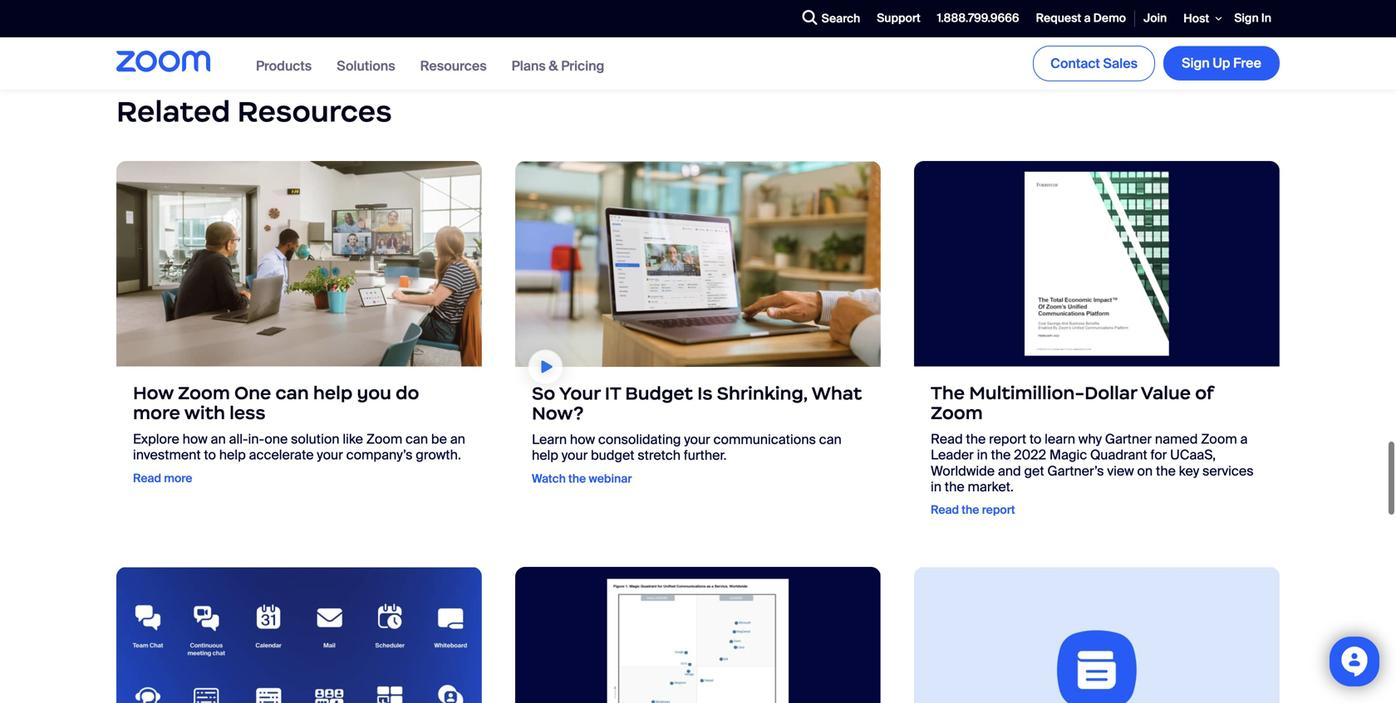 Task type: vqa. For each thing, say whether or not it's contained in the screenshot.
middle your
yes



Task type: locate. For each thing, give the bounding box(es) containing it.
related resources
[[116, 94, 392, 130]]

be
[[431, 431, 447, 448]]

demo
[[1093, 11, 1126, 26]]

an left all-
[[211, 431, 226, 448]]

in
[[977, 447, 988, 464], [931, 479, 942, 496]]

more down investment
[[164, 471, 192, 486]]

resources button
[[420, 57, 487, 75]]

solution
[[291, 431, 339, 448]]

key
[[1179, 463, 1199, 480]]

0 horizontal spatial in
[[931, 479, 942, 496]]

sign
[[1234, 11, 1259, 26], [1182, 55, 1210, 72]]

1 vertical spatial a
[[1240, 431, 1248, 448]]

explore
[[133, 431, 179, 448]]

free
[[1233, 55, 1261, 72]]

your inside how zoom one can help you do more with less explore how an all-in-one solution like zoom can be an investment to help accelerate your company's growth. read more
[[317, 447, 343, 464]]

support
[[877, 11, 921, 26]]

read up worldwide
[[931, 431, 963, 448]]

on
[[1137, 463, 1153, 480]]

products button
[[256, 57, 312, 75]]

help
[[313, 382, 353, 405], [219, 447, 246, 464], [532, 447, 558, 465]]

your
[[684, 431, 710, 449], [317, 447, 343, 464], [562, 447, 588, 465]]

the right watch
[[568, 471, 586, 487]]

can left be
[[406, 431, 428, 448]]

0 horizontal spatial an
[[211, 431, 226, 448]]

stretch
[[638, 447, 681, 465]]

an right be
[[450, 431, 465, 448]]

0 vertical spatial sign
[[1234, 11, 1259, 26]]

the down market.
[[962, 503, 979, 518]]

0 vertical spatial in
[[977, 447, 988, 464]]

report down market.
[[982, 503, 1015, 518]]

for
[[1151, 447, 1167, 464]]

help inside so your it budget is shrinking, what now? learn how consolidating your communications can help your budget stretch further. watch the webinar
[[532, 447, 558, 465]]

a
[[1084, 11, 1091, 26], [1240, 431, 1248, 448]]

the
[[931, 382, 965, 405]]

solutions
[[337, 57, 395, 75]]

0 horizontal spatial how
[[182, 431, 208, 448]]

sign in link
[[1226, 1, 1280, 37]]

can right the 'one'
[[275, 382, 309, 405]]

0 horizontal spatial sign
[[1182, 55, 1210, 72]]

contact sales link
[[1033, 46, 1155, 81]]

a up services
[[1240, 431, 1248, 448]]

to inside how zoom one can help you do more with less explore how an all-in-one solution like zoom can be an investment to help accelerate your company's growth. read more
[[204, 447, 216, 464]]

less
[[229, 402, 266, 425]]

resources
[[420, 57, 487, 75], [237, 94, 392, 130]]

1.888.799.9666 link
[[929, 1, 1028, 37]]

to
[[1029, 431, 1042, 448], [204, 447, 216, 464]]

resources left 'plans'
[[420, 57, 487, 75]]

it
[[605, 383, 621, 405]]

growth.
[[416, 447, 461, 464]]

2 horizontal spatial can
[[819, 431, 842, 449]]

can
[[275, 382, 309, 405], [406, 431, 428, 448], [819, 431, 842, 449]]

how down with
[[182, 431, 208, 448]]

dollar
[[1085, 382, 1137, 405]]

zoom up services
[[1201, 431, 1237, 448]]

the
[[966, 431, 986, 448], [991, 447, 1011, 464], [1156, 463, 1176, 480], [568, 471, 586, 487], [945, 479, 965, 496], [962, 503, 979, 518]]

1 horizontal spatial a
[[1240, 431, 1248, 448]]

like
[[343, 431, 363, 448]]

0 horizontal spatial resources
[[237, 94, 392, 130]]

more
[[133, 402, 180, 425], [164, 471, 192, 486]]

2 how from the left
[[570, 431, 595, 449]]

your right accelerate
[[317, 447, 343, 464]]

can inside so your it budget is shrinking, what now? learn how consolidating your communications can help your budget stretch further. watch the webinar
[[819, 431, 842, 449]]

help left you
[[313, 382, 353, 405]]

products
[[256, 57, 312, 75]]

zoom
[[178, 382, 230, 405], [931, 402, 983, 425], [366, 431, 402, 448], [1201, 431, 1237, 448]]

market.
[[968, 479, 1014, 496]]

search image
[[802, 10, 817, 25], [802, 10, 817, 25]]

how inside how zoom one can help you do more with less explore how an all-in-one solution like zoom can be an investment to help accelerate your company's growth. read more
[[182, 431, 208, 448]]

resources down products
[[237, 94, 392, 130]]

1 vertical spatial sign
[[1182, 55, 1210, 72]]

the inside so your it budget is shrinking, what now? learn how consolidating your communications can help your budget stretch further. watch the webinar
[[568, 471, 586, 487]]

value
[[1141, 382, 1191, 405]]

join
[[1144, 11, 1167, 26]]

help up watch
[[532, 447, 558, 465]]

can down "what"
[[819, 431, 842, 449]]

read inside how zoom one can help you do more with less explore how an all-in-one solution like zoom can be an investment to help accelerate your company's growth. read more
[[133, 471, 161, 486]]

help left in-
[[219, 447, 246, 464]]

0 horizontal spatial your
[[317, 447, 343, 464]]

to left all-
[[204, 447, 216, 464]]

more up explore
[[133, 402, 180, 425]]

join link
[[1135, 1, 1175, 37]]

1.888.799.9666
[[937, 11, 1019, 26]]

sign for sign up free
[[1182, 55, 1210, 72]]

1 vertical spatial report
[[982, 503, 1015, 518]]

the up worldwide
[[966, 431, 986, 448]]

1 horizontal spatial your
[[562, 447, 588, 465]]

0 horizontal spatial to
[[204, 447, 216, 464]]

budget
[[625, 383, 693, 405]]

a left the demo
[[1084, 11, 1091, 26]]

to left "learn"
[[1029, 431, 1042, 448]]

report up and
[[989, 431, 1026, 448]]

sign for sign in
[[1234, 11, 1259, 26]]

how right learn
[[570, 431, 595, 449]]

zoom right the like
[[366, 431, 402, 448]]

in down the leader at right
[[931, 479, 942, 496]]

1 vertical spatial read
[[133, 471, 161, 486]]

company's
[[346, 447, 413, 464]]

0 horizontal spatial can
[[275, 382, 309, 405]]

1 horizontal spatial sign
[[1234, 11, 1259, 26]]

so your it budget is shrinking, what now? learn how consolidating your communications can help your budget stretch further. watch the webinar
[[532, 383, 862, 487]]

0 horizontal spatial help
[[219, 447, 246, 464]]

sign left in
[[1234, 11, 1259, 26]]

in right the leader at right
[[977, 447, 988, 464]]

0 vertical spatial a
[[1084, 11, 1091, 26]]

sales
[[1103, 55, 1138, 72]]

report
[[989, 431, 1026, 448], [982, 503, 1015, 518]]

sign left the up
[[1182, 55, 1210, 72]]

2 horizontal spatial help
[[532, 447, 558, 465]]

0 vertical spatial more
[[133, 402, 180, 425]]

0 vertical spatial resources
[[420, 57, 487, 75]]

1 vertical spatial in
[[931, 479, 942, 496]]

of
[[1195, 382, 1213, 405]]

1 how from the left
[[182, 431, 208, 448]]

quadrant
[[1090, 447, 1147, 464]]

2 vertical spatial read
[[931, 503, 959, 518]]

request a demo link
[[1028, 1, 1134, 37]]

one
[[234, 382, 271, 405]]

your right stretch
[[684, 431, 710, 449]]

host button
[[1175, 0, 1226, 37]]

1 horizontal spatial to
[[1029, 431, 1042, 448]]

search
[[822, 11, 860, 26]]

2 horizontal spatial your
[[684, 431, 710, 449]]

1 horizontal spatial how
[[570, 431, 595, 449]]

learn
[[1045, 431, 1075, 448]]

the down the leader at right
[[945, 479, 965, 496]]

1 horizontal spatial an
[[450, 431, 465, 448]]

read down worldwide
[[931, 503, 959, 518]]

in-
[[248, 431, 264, 448]]

read down investment
[[133, 471, 161, 486]]

your up watch
[[562, 447, 588, 465]]

how zoom one can help you do more with less image
[[116, 161, 482, 367]]



Task type: describe. For each thing, give the bounding box(es) containing it.
so your it budget is shrinking, what now? image
[[515, 161, 881, 367]]

how
[[133, 382, 174, 405]]

accelerate
[[249, 447, 314, 464]]

1 horizontal spatial help
[[313, 382, 353, 405]]

further.
[[684, 447, 727, 465]]

sign up free link
[[1163, 46, 1280, 81]]

all-
[[229, 431, 248, 448]]

so
[[532, 383, 555, 405]]

2022
[[1014, 447, 1046, 464]]

a leader in the 2022 gartner® magic quadrant™ for ucaas, worldwide image
[[515, 568, 881, 704]]

plans & pricing link
[[512, 57, 604, 75]]

what
[[812, 383, 862, 405]]

solutions button
[[337, 57, 395, 75]]

consolidating
[[598, 431, 681, 449]]

watch
[[532, 471, 566, 487]]

request
[[1036, 11, 1081, 26]]

named
[[1155, 431, 1198, 448]]

worldwide
[[931, 463, 995, 480]]

the left the 2022
[[991, 447, 1011, 464]]

multimillion-
[[969, 382, 1085, 405]]

now?
[[532, 403, 584, 425]]

do
[[396, 382, 419, 405]]

1 vertical spatial more
[[164, 471, 192, 486]]

contact sales
[[1050, 55, 1138, 72]]

shrinking,
[[717, 383, 808, 405]]

host
[[1184, 11, 1209, 26]]

services
[[1202, 463, 1254, 480]]

&
[[549, 57, 558, 75]]

get
[[1024, 463, 1044, 480]]

1 horizontal spatial resources
[[420, 57, 487, 75]]

the right on
[[1156, 463, 1176, 480]]

one
[[264, 431, 288, 448]]

up
[[1213, 55, 1230, 72]]

how the zoom platform supports hybrid work image
[[116, 568, 482, 704]]

plans & pricing
[[512, 57, 604, 75]]

a inside the multimillion-dollar value of zoom read the report to learn why gartner named zoom a leader in the 2022 magic quadrant for ucaas, worldwide and get gartner's view on the key services in the market. read the report
[[1240, 431, 1248, 448]]

to inside the multimillion-dollar value of zoom read the report to learn why gartner named zoom a leader in the 2022 magic quadrant for ucaas, worldwide and get gartner's view on the key services in the market. read the report
[[1029, 431, 1042, 448]]

investment
[[133, 447, 201, 464]]

1 vertical spatial resources
[[237, 94, 392, 130]]

customer stories image
[[914, 568, 1280, 704]]

gartner
[[1105, 431, 1152, 448]]

in
[[1261, 11, 1271, 26]]

2 an from the left
[[450, 431, 465, 448]]

0 vertical spatial report
[[989, 431, 1026, 448]]

sign up free
[[1182, 55, 1261, 72]]

plans
[[512, 57, 546, 75]]

ucaas,
[[1170, 447, 1216, 464]]

zoom logo image
[[116, 51, 210, 72]]

how inside so your it budget is shrinking, what now? learn how consolidating your communications can help your budget stretch further. watch the webinar
[[570, 431, 595, 449]]

view
[[1107, 463, 1134, 480]]

1 horizontal spatial in
[[977, 447, 988, 464]]

the multimillion-dollar value of zoom image
[[914, 161, 1280, 367]]

you
[[357, 382, 391, 405]]

zoom up the leader at right
[[931, 402, 983, 425]]

request a demo
[[1036, 11, 1126, 26]]

communications
[[713, 431, 816, 449]]

0 horizontal spatial a
[[1084, 11, 1091, 26]]

contact
[[1050, 55, 1100, 72]]

1 horizontal spatial can
[[406, 431, 428, 448]]

sign in
[[1234, 11, 1271, 26]]

is
[[697, 383, 713, 405]]

learn
[[532, 431, 567, 449]]

webinar
[[589, 471, 632, 487]]

zoom left the 'one'
[[178, 382, 230, 405]]

your
[[559, 383, 600, 405]]

magic
[[1049, 447, 1087, 464]]

related
[[116, 94, 230, 130]]

1 an from the left
[[211, 431, 226, 448]]

why
[[1078, 431, 1102, 448]]

gartner's
[[1047, 463, 1104, 480]]

leader
[[931, 447, 974, 464]]

pricing
[[561, 57, 604, 75]]

0 vertical spatial read
[[931, 431, 963, 448]]

with
[[184, 402, 225, 425]]

and
[[998, 463, 1021, 480]]

how zoom one can help you do more with less explore how an all-in-one solution like zoom can be an investment to help accelerate your company's growth. read more
[[133, 382, 465, 486]]

budget
[[591, 447, 634, 465]]

support link
[[869, 1, 929, 37]]

the multimillion-dollar value of zoom read the report to learn why gartner named zoom a leader in the 2022 magic quadrant for ucaas, worldwide and get gartner's view on the key services in the market. read the report
[[931, 382, 1254, 518]]



